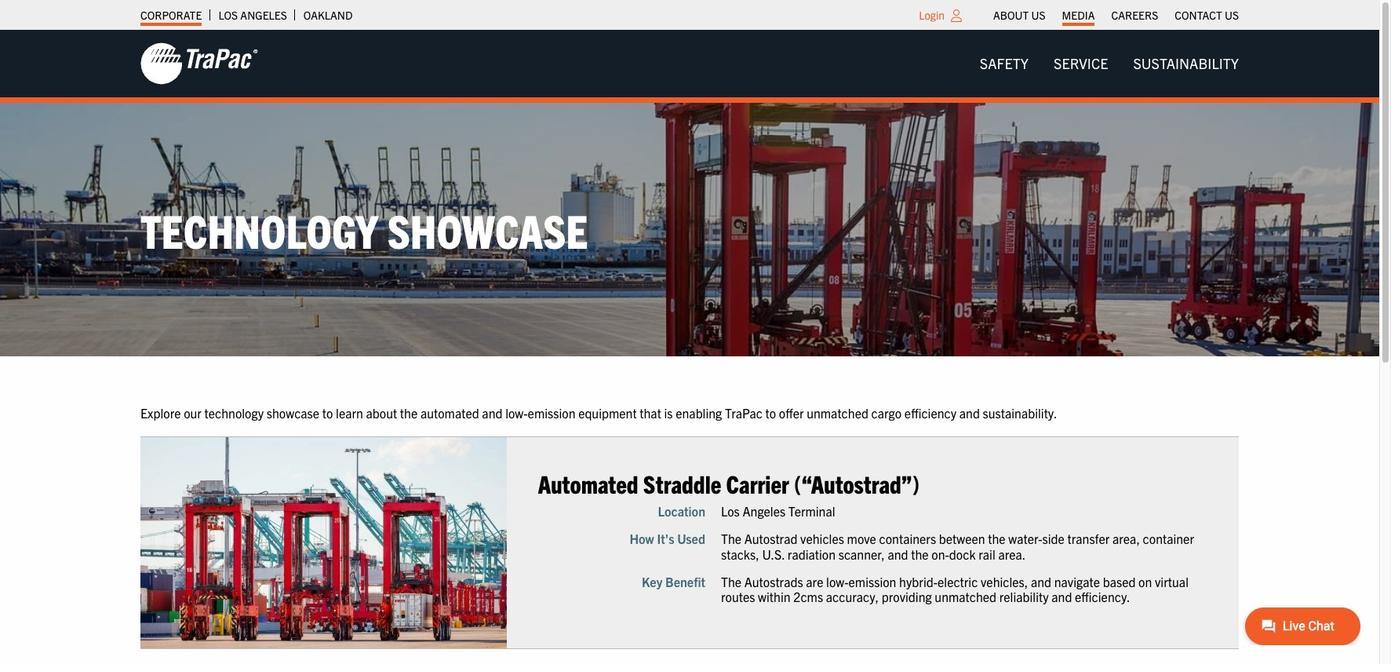 Task type: vqa. For each thing, say whether or not it's contained in the screenshot.
left The Angeles
yes



Task type: locate. For each thing, give the bounding box(es) containing it.
and up hybrid-
[[888, 546, 909, 562]]

and
[[482, 405, 503, 421], [960, 405, 980, 421], [888, 546, 909, 562], [1031, 574, 1052, 589], [1052, 589, 1073, 604]]

the down stacks,
[[721, 574, 742, 589]]

0 vertical spatial low-
[[506, 405, 528, 421]]

explore our technology showcase to learn about the automated and low-emission equipment that is enabling trapac to offer unmatched cargo efficiency and sustainability.
[[141, 405, 1058, 421]]

on
[[1139, 574, 1153, 589]]

0 horizontal spatial to
[[322, 405, 333, 421]]

2 us from the left
[[1225, 8, 1239, 22]]

1 vertical spatial los
[[721, 503, 740, 519]]

los up corporate image
[[219, 8, 238, 22]]

1 us from the left
[[1032, 8, 1046, 22]]

rail
[[979, 546, 996, 562]]

contact
[[1175, 8, 1223, 22]]

accuracy,
[[826, 589, 879, 604]]

angeles for los angeles
[[240, 8, 287, 22]]

1 vertical spatial unmatched
[[935, 589, 997, 604]]

it's
[[657, 531, 675, 547]]

to left offer
[[766, 405, 776, 421]]

u.s.
[[762, 546, 785, 562]]

angeles for los angeles terminal
[[743, 503, 786, 519]]

cargo
[[872, 405, 902, 421]]

1 horizontal spatial to
[[766, 405, 776, 421]]

0 vertical spatial angeles
[[240, 8, 287, 22]]

1 vertical spatial the
[[721, 574, 742, 589]]

los inside automated straddle carrier ("autostrad") main content
[[721, 503, 740, 519]]

trapac los angeles automated straddle carrier image
[[141, 437, 507, 648]]

about
[[994, 8, 1029, 22]]

menu bar down the careers at the top of page
[[968, 48, 1252, 79]]

are
[[806, 574, 824, 589]]

2 the from the top
[[721, 574, 742, 589]]

containers
[[880, 531, 936, 547]]

0 horizontal spatial angeles
[[240, 8, 287, 22]]

low- inside the autostrads are low-emission hybrid-electric vehicles, and navigate based on virtual routes within 2cms accuracy, providing unmatched reliability and efficiency.
[[827, 574, 849, 589]]

us right the contact
[[1225, 8, 1239, 22]]

automated straddle carrier ("autostrad")
[[538, 468, 920, 498]]

the inside the autostrad vehicles move containers between the water-side transfer area, container stacks, u.s. radiation scanner, and the on-dock rail area.
[[721, 531, 742, 547]]

providing
[[882, 589, 932, 604]]

learn
[[336, 405, 363, 421]]

hybrid-
[[900, 574, 938, 589]]

autostrads
[[745, 574, 803, 589]]

menu bar up service
[[985, 4, 1248, 26]]

within
[[758, 589, 791, 604]]

1 horizontal spatial angeles
[[743, 503, 786, 519]]

1 vertical spatial emission
[[849, 574, 897, 589]]

low- right the automated
[[506, 405, 528, 421]]

us
[[1032, 8, 1046, 22], [1225, 8, 1239, 22]]

the inside the autostrads are low-emission hybrid-electric vehicles, and navigate based on virtual routes within 2cms accuracy, providing unmatched reliability and efficiency.
[[721, 574, 742, 589]]

0 horizontal spatial us
[[1032, 8, 1046, 22]]

us for about us
[[1032, 8, 1046, 22]]

unmatched right offer
[[807, 405, 869, 421]]

terminal
[[789, 503, 836, 519]]

used
[[677, 531, 706, 547]]

automated
[[421, 405, 479, 421]]

0 horizontal spatial emission
[[528, 405, 576, 421]]

sustainability link
[[1121, 48, 1252, 79]]

low-
[[506, 405, 528, 421], [827, 574, 849, 589]]

key benefit
[[642, 574, 706, 589]]

los for los angeles terminal
[[721, 503, 740, 519]]

emission down the scanner,
[[849, 574, 897, 589]]

to
[[322, 405, 333, 421], [766, 405, 776, 421]]

unmatched
[[807, 405, 869, 421], [935, 589, 997, 604]]

0 vertical spatial the
[[721, 531, 742, 547]]

0 vertical spatial unmatched
[[807, 405, 869, 421]]

1 vertical spatial low-
[[827, 574, 849, 589]]

1 horizontal spatial los
[[721, 503, 740, 519]]

the left on-
[[912, 546, 929, 562]]

service link
[[1042, 48, 1121, 79]]

the left water-
[[988, 531, 1006, 547]]

0 horizontal spatial low-
[[506, 405, 528, 421]]

unmatched down dock
[[935, 589, 997, 604]]

and right efficiency
[[960, 405, 980, 421]]

the right about
[[400, 405, 418, 421]]

angeles left oakland
[[240, 8, 287, 22]]

the
[[721, 531, 742, 547], [721, 574, 742, 589]]

technology
[[205, 405, 264, 421]]

enabling
[[676, 405, 722, 421]]

automated
[[538, 468, 639, 498]]

how
[[630, 531, 654, 547]]

1 horizontal spatial low-
[[827, 574, 849, 589]]

based
[[1103, 574, 1136, 589]]

is
[[664, 405, 673, 421]]

oakland
[[304, 8, 353, 22]]

0 vertical spatial los
[[219, 8, 238, 22]]

emission left equipment
[[528, 405, 576, 421]]

to left learn in the left bottom of the page
[[322, 405, 333, 421]]

that
[[640, 405, 662, 421]]

1 horizontal spatial us
[[1225, 8, 1239, 22]]

safety link
[[968, 48, 1042, 79]]

angeles up autostrad
[[743, 503, 786, 519]]

0 vertical spatial menu bar
[[985, 4, 1248, 26]]

los down automated straddle carrier ("autostrad")
[[721, 503, 740, 519]]

between
[[939, 531, 986, 547]]

0 horizontal spatial los
[[219, 8, 238, 22]]

efficiency.
[[1075, 589, 1131, 604]]

us right about
[[1032, 8, 1046, 22]]

technology showcase
[[141, 201, 588, 258]]

menu bar containing about us
[[985, 4, 1248, 26]]

media link
[[1062, 4, 1095, 26]]

how it's used
[[630, 531, 706, 547]]

los angeles
[[219, 8, 287, 22]]

1 vertical spatial angeles
[[743, 503, 786, 519]]

menu bar
[[985, 4, 1248, 26], [968, 48, 1252, 79]]

the
[[400, 405, 418, 421], [988, 531, 1006, 547], [912, 546, 929, 562]]

los
[[219, 8, 238, 22], [721, 503, 740, 519]]

angeles inside automated straddle carrier ("autostrad") main content
[[743, 503, 786, 519]]

0 horizontal spatial the
[[400, 405, 418, 421]]

1 horizontal spatial unmatched
[[935, 589, 997, 604]]

1 vertical spatial menu bar
[[968, 48, 1252, 79]]

and left navigate
[[1031, 574, 1052, 589]]

1 the from the top
[[721, 531, 742, 547]]

trapac
[[725, 405, 763, 421]]

1 horizontal spatial emission
[[849, 574, 897, 589]]

contact us link
[[1175, 4, 1239, 26]]

low- right are
[[827, 574, 849, 589]]

unmatched inside the autostrads are low-emission hybrid-electric vehicles, and navigate based on virtual routes within 2cms accuracy, providing unmatched reliability and efficiency.
[[935, 589, 997, 604]]

0 horizontal spatial unmatched
[[807, 405, 869, 421]]

the left autostrad
[[721, 531, 742, 547]]

on-
[[932, 546, 950, 562]]

explore
[[141, 405, 181, 421]]



Task type: describe. For each thing, give the bounding box(es) containing it.
carrier
[[727, 468, 789, 498]]

autostrad
[[745, 531, 798, 547]]

light image
[[951, 9, 962, 22]]

automated straddle carrier ("autostrad") main content
[[125, 404, 1392, 664]]

sustainability.
[[983, 405, 1058, 421]]

("autostrad")
[[794, 468, 920, 498]]

dock
[[950, 546, 976, 562]]

los angeles link
[[219, 4, 287, 26]]

login
[[919, 8, 945, 22]]

corporate link
[[141, 4, 202, 26]]

location
[[658, 503, 706, 519]]

the for the autostrads are low-emission hybrid-electric vehicles, and navigate based on virtual routes within 2cms accuracy, providing unmatched reliability and efficiency.
[[721, 574, 742, 589]]

electric
[[938, 574, 978, 589]]

us for contact us
[[1225, 8, 1239, 22]]

1 to from the left
[[322, 405, 333, 421]]

water-
[[1009, 531, 1043, 547]]

los for los angeles
[[219, 8, 238, 22]]

1 horizontal spatial the
[[912, 546, 929, 562]]

transfer
[[1068, 531, 1110, 547]]

menu bar containing safety
[[968, 48, 1252, 79]]

offer
[[779, 405, 804, 421]]

corporate
[[141, 8, 202, 22]]

emission inside the autostrads are low-emission hybrid-electric vehicles, and navigate based on virtual routes within 2cms accuracy, providing unmatched reliability and efficiency.
[[849, 574, 897, 589]]

efficiency
[[905, 405, 957, 421]]

about us
[[994, 8, 1046, 22]]

reliability
[[1000, 589, 1049, 604]]

navigate
[[1055, 574, 1100, 589]]

straddle
[[644, 468, 722, 498]]

oakland link
[[304, 4, 353, 26]]

move
[[847, 531, 877, 547]]

routes
[[721, 589, 755, 604]]

vehicles,
[[981, 574, 1028, 589]]

los angeles terminal
[[721, 503, 836, 519]]

benefit
[[666, 574, 706, 589]]

careers
[[1112, 8, 1159, 22]]

vehicles
[[801, 531, 845, 547]]

area,
[[1113, 531, 1140, 547]]

stacks,
[[721, 546, 760, 562]]

radiation
[[788, 546, 836, 562]]

the for the autostrad vehicles move containers between the water-side transfer area, container stacks, u.s. radiation scanner, and the on-dock rail area.
[[721, 531, 742, 547]]

safety
[[980, 54, 1029, 72]]

the autostrads are low-emission hybrid-electric vehicles, and navigate based on virtual routes within 2cms accuracy, providing unmatched reliability and efficiency.
[[721, 574, 1189, 604]]

showcase
[[388, 201, 588, 258]]

2 to from the left
[[766, 405, 776, 421]]

sustainability
[[1134, 54, 1239, 72]]

container
[[1143, 531, 1195, 547]]

about us link
[[994, 4, 1046, 26]]

media
[[1062, 8, 1095, 22]]

side
[[1043, 531, 1065, 547]]

corporate image
[[141, 42, 258, 86]]

and right the automated
[[482, 405, 503, 421]]

the autostrad vehicles move containers between the water-side transfer area, container stacks, u.s. radiation scanner, and the on-dock rail area.
[[721, 531, 1195, 562]]

0 vertical spatial emission
[[528, 405, 576, 421]]

and inside the autostrad vehicles move containers between the water-side transfer area, container stacks, u.s. radiation scanner, and the on-dock rail area.
[[888, 546, 909, 562]]

virtual
[[1155, 574, 1189, 589]]

and right reliability
[[1052, 589, 1073, 604]]

technology
[[141, 201, 378, 258]]

equipment
[[579, 405, 637, 421]]

key
[[642, 574, 663, 589]]

careers link
[[1112, 4, 1159, 26]]

our
[[184, 405, 202, 421]]

2 horizontal spatial the
[[988, 531, 1006, 547]]

scanner,
[[839, 546, 885, 562]]

contact us
[[1175, 8, 1239, 22]]

area.
[[999, 546, 1026, 562]]

service
[[1054, 54, 1109, 72]]

about
[[366, 405, 397, 421]]

showcase
[[267, 405, 320, 421]]

2cms
[[794, 589, 823, 604]]

login link
[[919, 8, 945, 22]]



